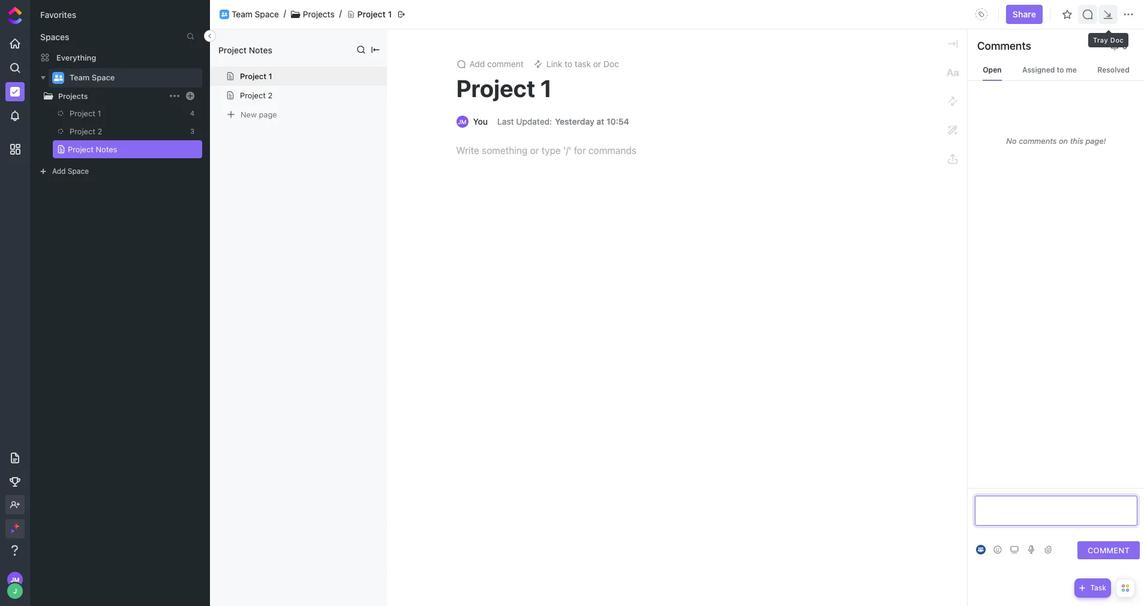Task type: locate. For each thing, give the bounding box(es) containing it.
jm up 'j'
[[11, 577, 19, 584]]

add
[[470, 59, 485, 69], [52, 167, 66, 176]]

1 horizontal spatial team
[[232, 9, 253, 19]]

project 2 up new page
[[240, 91, 273, 100]]

team space inside team space link
[[70, 73, 115, 82]]

jm for jm
[[458, 118, 467, 125]]

user friends image
[[54, 74, 63, 82]]

team space link
[[232, 9, 279, 19], [70, 68, 194, 88]]

yesterday
[[555, 116, 595, 127]]

jm left you
[[458, 118, 467, 125]]

0 horizontal spatial jm
[[11, 577, 19, 584]]

last updated: yesterday at 10:54
[[498, 116, 629, 127]]

project notes up add space
[[68, 145, 117, 154]]

team
[[232, 9, 253, 19], [70, 73, 90, 82]]

space down 'project notes' link
[[68, 167, 89, 176]]

team down everything
[[70, 73, 90, 82]]

no comments on this page!
[[1007, 136, 1106, 146]]

to inside dropdown button
[[565, 59, 573, 69]]

projects
[[303, 9, 335, 19], [58, 92, 88, 101]]

1 vertical spatial project 2
[[70, 127, 102, 136]]

project notes
[[218, 45, 272, 55], [68, 145, 117, 154]]

0 horizontal spatial space
[[68, 167, 89, 176]]

project 1 link
[[58, 104, 182, 122]]

1
[[388, 9, 392, 19], [269, 71, 272, 81], [541, 74, 552, 102], [98, 109, 101, 118]]

comments
[[978, 40, 1031, 52]]

1 vertical spatial team
[[70, 73, 90, 82]]

0 horizontal spatial notes
[[96, 145, 117, 154]]

team space
[[232, 9, 279, 19], [70, 73, 115, 82]]

0 vertical spatial space
[[255, 9, 279, 19]]

team for the rightmost team space link
[[232, 9, 253, 19]]

0 vertical spatial 2
[[268, 91, 273, 100]]

page
[[259, 110, 277, 119]]

0 vertical spatial notes
[[249, 45, 272, 55]]

new
[[241, 110, 257, 119]]

you
[[473, 116, 488, 127]]

0 vertical spatial project notes
[[218, 45, 272, 55]]

1 horizontal spatial jm
[[458, 118, 467, 125]]

to for me
[[1057, 65, 1064, 74]]

0
[[1123, 41, 1128, 51]]

1 vertical spatial project notes
[[68, 145, 117, 154]]

last
[[498, 116, 514, 127]]

1 vertical spatial team space link
[[70, 68, 194, 88]]

everything
[[56, 53, 96, 62]]

0 horizontal spatial team space
[[70, 73, 115, 82]]

me
[[1066, 65, 1077, 74]]

add down 'project notes' link
[[52, 167, 66, 176]]

space down everything link
[[92, 73, 115, 82]]

0 vertical spatial add
[[470, 59, 485, 69]]

sparkle svg 2 image
[[10, 529, 14, 534]]

0 horizontal spatial project 2
[[70, 127, 102, 136]]

1 vertical spatial projects
[[58, 92, 88, 101]]

1 horizontal spatial project notes
[[218, 45, 272, 55]]

jm j
[[11, 577, 19, 595]]

sparkle svg 1 image
[[13, 524, 19, 530]]

project notes down user friends icon
[[218, 45, 272, 55]]

2 up 'project notes' link
[[98, 127, 102, 136]]

share
[[1013, 9, 1036, 19]]

jm
[[458, 118, 467, 125], [11, 577, 19, 584]]

project 2
[[240, 91, 273, 100], [70, 127, 102, 136]]

everything link
[[31, 48, 209, 67]]

jm for jm j
[[11, 577, 19, 584]]

team right user friends icon
[[232, 9, 253, 19]]

favorites
[[40, 10, 76, 20]]

1 horizontal spatial projects
[[303, 9, 335, 19]]

0 horizontal spatial 2
[[98, 127, 102, 136]]

to left me
[[1057, 65, 1064, 74]]

2 horizontal spatial space
[[255, 9, 279, 19]]

no
[[1007, 136, 1017, 146]]

add left comment
[[470, 59, 485, 69]]

1 vertical spatial add
[[52, 167, 66, 176]]

to
[[565, 59, 573, 69], [1057, 65, 1064, 74]]

projects link
[[303, 9, 335, 19], [19, 90, 167, 102], [58, 92, 167, 101]]

1 vertical spatial jm
[[11, 577, 19, 584]]

project 2 up 'project notes' link
[[70, 127, 102, 136]]

team space link down everything link
[[70, 68, 194, 88]]

space
[[255, 9, 279, 19], [92, 73, 115, 82], [68, 167, 89, 176]]

team space for the rightmost team space link
[[232, 9, 279, 19]]

2 up the page
[[268, 91, 273, 100]]

1 horizontal spatial to
[[1057, 65, 1064, 74]]

project
[[357, 9, 386, 19], [218, 45, 247, 55], [240, 71, 267, 81], [456, 74, 536, 102], [240, 91, 266, 100], [70, 109, 95, 118], [70, 127, 95, 136], [68, 145, 94, 154]]

project 2 link
[[58, 122, 182, 140]]

1 horizontal spatial team space
[[232, 9, 279, 19]]

0 vertical spatial team space link
[[232, 9, 279, 19]]

1 horizontal spatial space
[[92, 73, 115, 82]]

0 horizontal spatial add
[[52, 167, 66, 176]]

open
[[983, 65, 1002, 74]]

1 vertical spatial 2
[[98, 127, 102, 136]]

assigned
[[1023, 65, 1055, 74]]

0 vertical spatial jm
[[458, 118, 467, 125]]

task
[[1091, 584, 1107, 593]]

2
[[268, 91, 273, 100], [98, 127, 102, 136]]

1 horizontal spatial add
[[470, 59, 485, 69]]

space right user friends icon
[[255, 9, 279, 19]]

project 1
[[357, 9, 392, 19], [240, 71, 272, 81], [456, 74, 552, 102], [70, 109, 101, 118]]

0 horizontal spatial to
[[565, 59, 573, 69]]

team space down everything
[[70, 73, 115, 82]]

1 vertical spatial team space
[[70, 73, 115, 82]]

page!
[[1086, 136, 1106, 146]]

0 vertical spatial projects
[[303, 9, 335, 19]]

0 vertical spatial team space
[[232, 9, 279, 19]]

0 vertical spatial team
[[232, 9, 253, 19]]

team space right user friends icon
[[232, 9, 279, 19]]

team space link right user friends icon
[[232, 9, 279, 19]]

0 horizontal spatial team
[[70, 73, 90, 82]]

1 horizontal spatial project 2
[[240, 91, 273, 100]]

to right link
[[565, 59, 573, 69]]

1 vertical spatial space
[[92, 73, 115, 82]]

notes
[[249, 45, 272, 55], [96, 145, 117, 154]]

1 horizontal spatial notes
[[249, 45, 272, 55]]



Task type: vqa. For each thing, say whether or not it's contained in the screenshot.
ARE
no



Task type: describe. For each thing, give the bounding box(es) containing it.
link to task or doc
[[547, 59, 619, 69]]

1 horizontal spatial team space link
[[232, 9, 279, 19]]

link
[[547, 59, 562, 69]]

team for team space link to the left
[[70, 73, 90, 82]]

doc
[[604, 59, 619, 69]]

project notes link
[[45, 140, 182, 158]]

spaces link
[[31, 32, 69, 42]]

j
[[13, 588, 17, 595]]

4
[[190, 109, 194, 117]]

spaces
[[40, 32, 69, 42]]

assigned to me
[[1023, 65, 1077, 74]]

comments
[[1019, 136, 1057, 146]]

dropdown menu image
[[972, 5, 991, 24]]

1 vertical spatial notes
[[96, 145, 117, 154]]

user friends image
[[221, 12, 227, 17]]

new page
[[241, 110, 277, 119]]

0 button
[[1105, 37, 1135, 56]]

0 vertical spatial project 2
[[240, 91, 273, 100]]

team space for team space link to the left
[[70, 73, 115, 82]]

to for task
[[565, 59, 573, 69]]

on
[[1059, 136, 1068, 146]]

0 horizontal spatial project notes
[[68, 145, 117, 154]]

2 vertical spatial space
[[68, 167, 89, 176]]

add for add space
[[52, 167, 66, 176]]

this
[[1070, 136, 1084, 146]]

1 horizontal spatial 2
[[268, 91, 273, 100]]

comment button
[[1078, 542, 1140, 560]]

or
[[593, 59, 601, 69]]

0 horizontal spatial team space link
[[70, 68, 194, 88]]

task
[[575, 59, 591, 69]]

comment
[[1088, 546, 1130, 555]]

updated:
[[516, 116, 552, 127]]

resolved
[[1098, 65, 1130, 74]]

comment
[[487, 59, 524, 69]]

0 horizontal spatial projects
[[58, 92, 88, 101]]

at
[[597, 116, 605, 127]]

add comment
[[470, 59, 524, 69]]

favorites button
[[40, 10, 76, 20]]

add space
[[52, 167, 89, 176]]

space for team space link to the left
[[92, 73, 115, 82]]

link to task or doc button
[[529, 56, 624, 73]]

dropdown menu image
[[187, 93, 193, 99]]

3
[[190, 127, 194, 135]]

10:54
[[607, 116, 629, 127]]

space for the rightmost team space link
[[255, 9, 279, 19]]

add for add comment
[[470, 59, 485, 69]]



